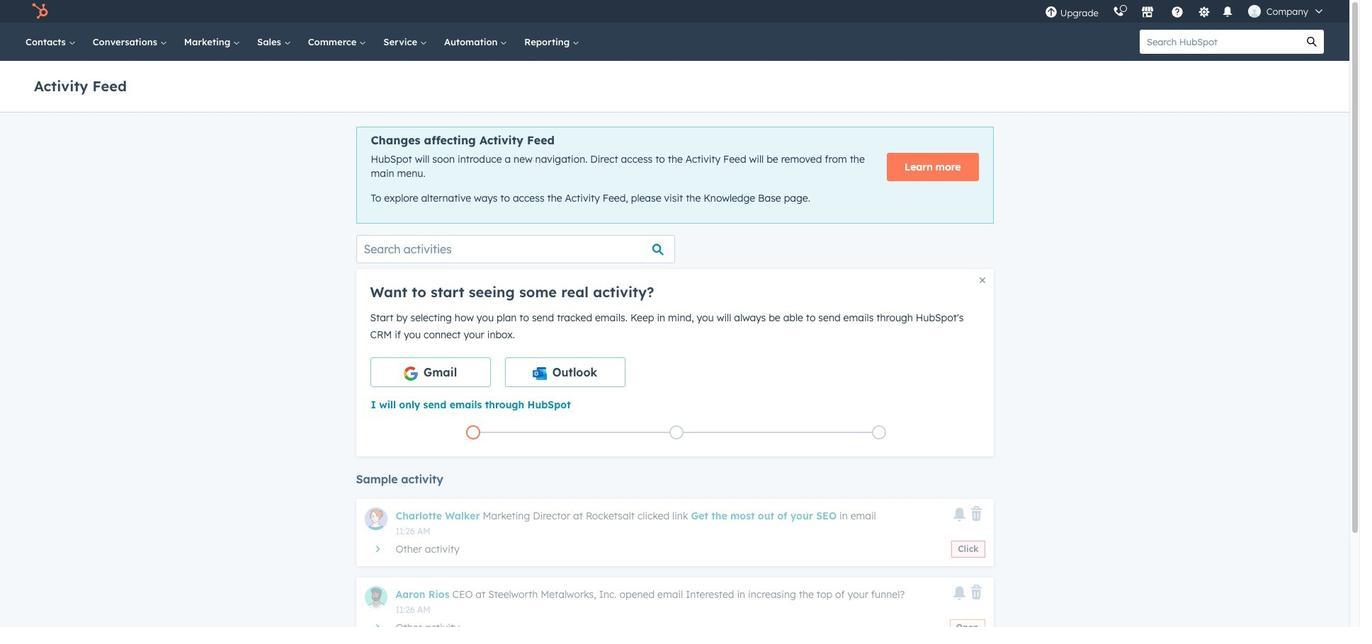 Task type: locate. For each thing, give the bounding box(es) containing it.
list
[[372, 423, 981, 443]]

Search activities search field
[[356, 235, 675, 263]]

onboarding.steps.sendtrackedemailingmail.title image
[[673, 430, 680, 437]]

None checkbox
[[370, 358, 491, 387], [505, 358, 625, 387], [370, 358, 491, 387], [505, 358, 625, 387]]

Search HubSpot search field
[[1140, 30, 1300, 54]]

menu
[[1038, 0, 1333, 23]]

marketplaces image
[[1141, 6, 1154, 19]]



Task type: vqa. For each thing, say whether or not it's contained in the screenshot.
the bottommost Products
no



Task type: describe. For each thing, give the bounding box(es) containing it.
jacob simon image
[[1248, 5, 1261, 18]]

onboarding.steps.finalstep.title image
[[876, 430, 883, 437]]

close image
[[980, 278, 985, 283]]



